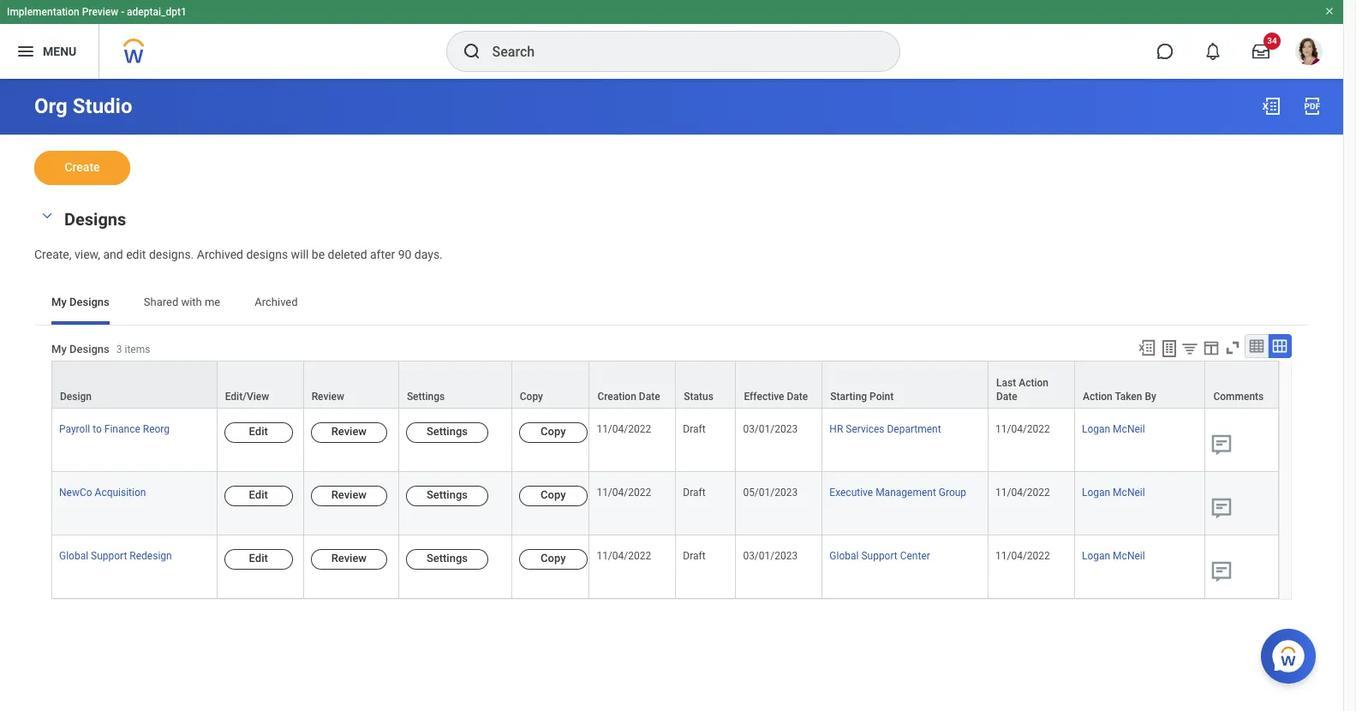 Task type: vqa. For each thing, say whether or not it's contained in the screenshot.
Copy button to the bottom
yes



Task type: describe. For each thing, give the bounding box(es) containing it.
status button
[[676, 361, 735, 408]]

logan for global support center
[[1082, 550, 1110, 562]]

export to worksheets image
[[1159, 338, 1180, 359]]

edit button for payroll to finance reorg
[[224, 422, 293, 443]]

designs
[[246, 248, 288, 261]]

profile logan mcneil image
[[1295, 38, 1323, 69]]

my designs 3 items
[[51, 343, 150, 356]]

settings button
[[399, 361, 511, 408]]

logan mcneil link for executive management group
[[1082, 483, 1145, 499]]

review for global support redesign's review button
[[331, 552, 367, 565]]

newco acquisition
[[59, 487, 146, 499]]

row containing last action date
[[51, 361, 1279, 408]]

settings button for payroll to finance reorg
[[406, 422, 488, 443]]

global for global support redesign
[[59, 550, 88, 562]]

designs for my designs
[[69, 295, 109, 308]]

acquisition
[[95, 487, 146, 499]]

days.
[[414, 248, 443, 261]]

starting point
[[830, 390, 894, 402]]

edit/view button
[[217, 361, 303, 408]]

select to filter grid data image
[[1181, 339, 1199, 357]]

chevron down image
[[37, 210, 57, 222]]

edit for global support redesign
[[249, 552, 268, 565]]

copy for global support redesign's review button
[[541, 552, 566, 565]]

logan mcneil for global support center
[[1082, 550, 1145, 562]]

settings button for global support redesign
[[406, 549, 488, 570]]

design button
[[52, 361, 216, 408]]

draft for global support center
[[683, 550, 706, 562]]

deleted
[[328, 248, 367, 261]]

1 logan mcneil link from the top
[[1082, 420, 1145, 435]]

starting
[[830, 390, 867, 402]]

date for effective date
[[787, 390, 808, 402]]

payroll
[[59, 423, 90, 435]]

4 row from the top
[[51, 535, 1279, 599]]

-
[[121, 6, 124, 18]]

my for my designs 3 items
[[51, 343, 67, 356]]

comments button
[[1206, 361, 1278, 408]]

mcneil for global support center
[[1113, 550, 1145, 562]]

3
[[116, 344, 122, 356]]

copy for payroll to finance reorg's review button
[[541, 425, 566, 438]]

payroll to finance reorg
[[59, 423, 170, 435]]

effective date
[[744, 390, 808, 402]]

executive management group link
[[830, 483, 966, 499]]

shared
[[144, 295, 178, 308]]

date for creation date
[[639, 390, 660, 402]]

newco
[[59, 487, 92, 499]]

34 button
[[1242, 33, 1281, 70]]

services
[[846, 423, 884, 435]]

hr services department
[[830, 423, 941, 435]]

create
[[65, 160, 100, 174]]

me
[[205, 295, 220, 308]]

creation date
[[597, 390, 660, 402]]

starting point button
[[823, 361, 988, 408]]

copy button
[[512, 361, 589, 408]]

expand table image
[[1271, 337, 1288, 354]]

export to excel image for export to worksheets icon
[[1138, 338, 1157, 357]]

finance
[[104, 423, 140, 435]]

2 edit button from the top
[[224, 486, 293, 506]]

2 settings button from the top
[[406, 486, 488, 506]]

be
[[312, 248, 325, 261]]

table image
[[1248, 337, 1265, 354]]

create,
[[34, 248, 72, 261]]

review for review popup button on the left of page
[[312, 390, 344, 402]]

close environment banner image
[[1324, 6, 1335, 16]]

org studio main content
[[0, 79, 1343, 661]]

by
[[1145, 390, 1156, 402]]

org
[[34, 94, 68, 118]]

activity stream image for executive management group
[[1209, 495, 1235, 521]]

click to view/edit grid preferences image
[[1202, 338, 1221, 357]]

copy for review popup button on the left of page
[[520, 390, 543, 402]]

logan for executive management group
[[1082, 487, 1110, 499]]

designs button
[[64, 209, 126, 230]]

menu button
[[0, 24, 99, 79]]

taken
[[1115, 390, 1142, 402]]

executive
[[830, 487, 873, 499]]

edit
[[126, 248, 146, 261]]

settings for payroll to finance reorg's review button
[[427, 425, 468, 438]]

creation
[[597, 390, 636, 402]]

edit/view
[[225, 390, 269, 402]]

1 mcneil from the top
[[1113, 423, 1145, 435]]

copy button for hr services department
[[519, 422, 587, 443]]

global support center link
[[830, 547, 930, 562]]

will
[[291, 248, 309, 261]]

studio
[[73, 94, 132, 118]]

action taken by button
[[1075, 361, 1205, 408]]

last
[[996, 377, 1016, 389]]



Task type: locate. For each thing, give the bounding box(es) containing it.
1 edit button from the top
[[224, 422, 293, 443]]

2 activity stream image from the top
[[1209, 495, 1235, 521]]

redesign
[[130, 550, 172, 562]]

0 horizontal spatial action
[[1019, 377, 1049, 389]]

review
[[312, 390, 344, 402], [331, 425, 367, 438], [331, 488, 367, 501], [331, 552, 367, 565]]

review button
[[304, 361, 398, 408]]

1 draft from the top
[[683, 423, 706, 435]]

my
[[51, 295, 67, 308], [51, 343, 67, 356]]

1 horizontal spatial support
[[861, 550, 898, 562]]

designs.
[[149, 248, 194, 261]]

action left taken
[[1083, 390, 1113, 402]]

inbox large image
[[1252, 43, 1270, 60]]

3 review button from the top
[[311, 549, 387, 570]]

1 vertical spatial logan mcneil link
[[1082, 483, 1145, 499]]

1 vertical spatial export to excel image
[[1138, 338, 1157, 357]]

05/01/2023
[[743, 487, 798, 499]]

review button for global support redesign
[[311, 549, 387, 570]]

1 vertical spatial draft
[[683, 487, 706, 499]]

designs for my designs 3 items
[[69, 343, 109, 356]]

activity stream image for hr services department
[[1209, 432, 1235, 457]]

department
[[887, 423, 941, 435]]

1 settings button from the top
[[406, 422, 488, 443]]

0 vertical spatial draft
[[683, 423, 706, 435]]

2 vertical spatial designs
[[69, 343, 109, 356]]

implementation preview -   adeptai_dpt1
[[7, 6, 187, 18]]

2 logan from the top
[[1082, 487, 1110, 499]]

adeptai_dpt1
[[127, 6, 187, 18]]

date down last
[[996, 390, 1018, 402]]

0 vertical spatial logan mcneil
[[1082, 423, 1145, 435]]

archived down designs
[[255, 295, 298, 308]]

logan mcneil
[[1082, 423, 1145, 435], [1082, 487, 1145, 499], [1082, 550, 1145, 562]]

global support center
[[830, 550, 930, 562]]

my designs
[[51, 295, 109, 308]]

2 logan mcneil from the top
[[1082, 487, 1145, 499]]

management
[[876, 487, 936, 499]]

0 horizontal spatial date
[[639, 390, 660, 402]]

2 review button from the top
[[311, 486, 387, 506]]

03/01/2023 for hr services department
[[743, 423, 798, 435]]

0 vertical spatial logan
[[1082, 423, 1110, 435]]

34
[[1267, 36, 1277, 45]]

0 horizontal spatial export to excel image
[[1138, 338, 1157, 357]]

global support redesign
[[59, 550, 172, 562]]

2 logan mcneil link from the top
[[1082, 483, 1145, 499]]

1 vertical spatial edit
[[249, 488, 268, 501]]

edit
[[249, 425, 268, 438], [249, 488, 268, 501], [249, 552, 268, 565]]

0 vertical spatial designs
[[64, 209, 126, 230]]

3 logan mcneil from the top
[[1082, 550, 1145, 562]]

activity stream image up activity stream icon
[[1209, 495, 1235, 521]]

logan mcneil link
[[1082, 420, 1145, 435], [1082, 483, 1145, 499], [1082, 547, 1145, 562]]

items
[[125, 344, 150, 356]]

justify image
[[15, 41, 36, 62]]

1 vertical spatial designs
[[69, 295, 109, 308]]

2 edit from the top
[[249, 488, 268, 501]]

notifications large image
[[1204, 43, 1222, 60]]

1 activity stream image from the top
[[1209, 432, 1235, 457]]

reorg
[[143, 423, 170, 435]]

settings for global support redesign's review button
[[427, 552, 468, 565]]

action right last
[[1019, 377, 1049, 389]]

effective
[[744, 390, 784, 402]]

1 global from the left
[[59, 550, 88, 562]]

implementation
[[7, 6, 79, 18]]

point
[[870, 390, 894, 402]]

draft for executive management group
[[683, 487, 706, 499]]

export to excel image left export to worksheets icon
[[1138, 338, 1157, 357]]

copy
[[520, 390, 543, 402], [541, 425, 566, 438], [541, 488, 566, 501], [541, 552, 566, 565]]

global down executive
[[830, 550, 859, 562]]

last action date button
[[989, 361, 1074, 408]]

hr services department link
[[830, 420, 941, 435]]

activity stream image down comments
[[1209, 432, 1235, 457]]

create, view, and edit designs. archived designs will be deleted after 90 days.
[[34, 248, 443, 261]]

support
[[91, 550, 127, 562], [861, 550, 898, 562]]

effective date button
[[736, 361, 822, 408]]

export to excel image for view printable version (pdf) 'image'
[[1261, 96, 1282, 117]]

support for redesign
[[91, 550, 127, 562]]

view printable version (pdf) image
[[1302, 96, 1323, 117]]

payroll to finance reorg link
[[59, 420, 170, 435]]

2 vertical spatial settings button
[[406, 549, 488, 570]]

mcneil for executive management group
[[1113, 487, 1145, 499]]

03/01/2023
[[743, 423, 798, 435], [743, 550, 798, 562]]

0 vertical spatial logan mcneil link
[[1082, 420, 1145, 435]]

create button
[[34, 151, 130, 185]]

1 horizontal spatial date
[[787, 390, 808, 402]]

edit button
[[224, 422, 293, 443], [224, 486, 293, 506], [224, 549, 293, 570]]

export to excel image
[[1261, 96, 1282, 117], [1138, 338, 1157, 357]]

designs
[[64, 209, 126, 230], [69, 295, 109, 308], [69, 343, 109, 356]]

1 vertical spatial action
[[1083, 390, 1113, 402]]

action inside the 'action taken by' popup button
[[1083, 390, 1113, 402]]

1 edit from the top
[[249, 425, 268, 438]]

tab list
[[34, 283, 1309, 324]]

2 draft from the top
[[683, 487, 706, 499]]

2 global from the left
[[830, 550, 859, 562]]

export to excel image left view printable version (pdf) 'image'
[[1261, 96, 1282, 117]]

3 settings button from the top
[[406, 549, 488, 570]]

support left center
[[861, 550, 898, 562]]

review button
[[311, 422, 387, 443], [311, 486, 387, 506], [311, 549, 387, 570]]

0 vertical spatial edit button
[[224, 422, 293, 443]]

settings inside popup button
[[407, 390, 445, 402]]

2 support from the left
[[861, 550, 898, 562]]

0 vertical spatial export to excel image
[[1261, 96, 1282, 117]]

review for payroll to finance reorg's review button
[[331, 425, 367, 438]]

3 mcneil from the top
[[1113, 550, 1145, 562]]

1 03/01/2023 from the top
[[743, 423, 798, 435]]

2 vertical spatial logan
[[1082, 550, 1110, 562]]

1 review button from the top
[[311, 422, 387, 443]]

3 draft from the top
[[683, 550, 706, 562]]

with
[[181, 295, 202, 308]]

1 vertical spatial review button
[[311, 486, 387, 506]]

date inside last action date
[[996, 390, 1018, 402]]

2 date from the left
[[787, 390, 808, 402]]

tab list inside the org studio 'main content'
[[34, 283, 1309, 324]]

settings
[[407, 390, 445, 402], [427, 425, 468, 438], [427, 488, 468, 501], [427, 552, 468, 565]]

designs inside group
[[64, 209, 126, 230]]

0 vertical spatial settings button
[[406, 422, 488, 443]]

activity stream image
[[1209, 432, 1235, 457], [1209, 495, 1235, 521]]

view,
[[74, 248, 100, 261]]

1 vertical spatial my
[[51, 343, 67, 356]]

3 date from the left
[[996, 390, 1018, 402]]

global down newco
[[59, 550, 88, 562]]

designs up the view,
[[64, 209, 126, 230]]

1 my from the top
[[51, 295, 67, 308]]

date inside popup button
[[787, 390, 808, 402]]

3 logan from the top
[[1082, 550, 1110, 562]]

1 vertical spatial copy button
[[519, 486, 587, 506]]

review button for payroll to finance reorg
[[311, 422, 387, 443]]

03/01/2023 down effective date
[[743, 423, 798, 435]]

edit for payroll to finance reorg
[[249, 425, 268, 438]]

logan
[[1082, 423, 1110, 435], [1082, 487, 1110, 499], [1082, 550, 1110, 562]]

action taken by
[[1083, 390, 1156, 402]]

search image
[[461, 41, 482, 62]]

logan mcneil link for global support center
[[1082, 547, 1145, 562]]

after
[[370, 248, 395, 261]]

logan mcneil for executive management group
[[1082, 487, 1145, 499]]

fullscreen image
[[1223, 338, 1242, 357]]

1 vertical spatial archived
[[255, 295, 298, 308]]

2 mcneil from the top
[[1113, 487, 1145, 499]]

copy button for global support center
[[519, 549, 587, 570]]

0 horizontal spatial global
[[59, 550, 88, 562]]

1 vertical spatial settings button
[[406, 486, 488, 506]]

mcneil
[[1113, 423, 1145, 435], [1113, 487, 1145, 499], [1113, 550, 1145, 562]]

2 vertical spatial logan mcneil link
[[1082, 547, 1145, 562]]

0 horizontal spatial archived
[[197, 248, 243, 261]]

2 vertical spatial review button
[[311, 549, 387, 570]]

Search Workday  search field
[[492, 33, 864, 70]]

toolbar
[[1130, 334, 1292, 361]]

action
[[1019, 377, 1049, 389], [1083, 390, 1113, 402]]

global
[[59, 550, 88, 562], [830, 550, 859, 562]]

3 copy button from the top
[[519, 549, 587, 570]]

1 logan mcneil from the top
[[1082, 423, 1145, 435]]

my for my designs
[[51, 295, 67, 308]]

0 vertical spatial edit
[[249, 425, 268, 438]]

executive management group
[[830, 487, 966, 499]]

0 vertical spatial 03/01/2023
[[743, 423, 798, 435]]

3 logan mcneil link from the top
[[1082, 547, 1145, 562]]

90
[[398, 248, 412, 261]]

3 edit from the top
[[249, 552, 268, 565]]

last action date
[[996, 377, 1049, 402]]

3 edit button from the top
[[224, 549, 293, 570]]

2 vertical spatial logan mcneil
[[1082, 550, 1145, 562]]

review for second review button from the bottom
[[331, 488, 367, 501]]

newco acquisition link
[[59, 483, 146, 499]]

and
[[103, 248, 123, 261]]

2 vertical spatial edit
[[249, 552, 268, 565]]

1 date from the left
[[639, 390, 660, 402]]

tab list containing my designs
[[34, 283, 1309, 324]]

1 horizontal spatial global
[[830, 550, 859, 562]]

2 horizontal spatial date
[[996, 390, 1018, 402]]

0 vertical spatial activity stream image
[[1209, 432, 1235, 457]]

1 vertical spatial mcneil
[[1113, 487, 1145, 499]]

2 vertical spatial mcneil
[[1113, 550, 1145, 562]]

1 vertical spatial logan
[[1082, 487, 1110, 499]]

copy inside copy popup button
[[520, 390, 543, 402]]

center
[[900, 550, 930, 562]]

menu
[[43, 44, 76, 58]]

archived inside designs group
[[197, 248, 243, 261]]

1 copy button from the top
[[519, 422, 587, 443]]

2 my from the top
[[51, 343, 67, 356]]

support for center
[[861, 550, 898, 562]]

my up design at the left bottom of the page
[[51, 343, 67, 356]]

1 horizontal spatial export to excel image
[[1261, 96, 1282, 117]]

creation date button
[[590, 361, 675, 408]]

design
[[60, 390, 92, 402]]

0 vertical spatial copy button
[[519, 422, 587, 443]]

status
[[684, 390, 714, 402]]

designs left the 3
[[69, 343, 109, 356]]

preview
[[82, 6, 118, 18]]

date inside "popup button"
[[639, 390, 660, 402]]

hr
[[830, 423, 843, 435]]

edit button for global support redesign
[[224, 549, 293, 570]]

2 vertical spatial copy button
[[519, 549, 587, 570]]

03/01/2023 down the 05/01/2023
[[743, 550, 798, 562]]

comments
[[1213, 390, 1264, 402]]

draft
[[683, 423, 706, 435], [683, 487, 706, 499], [683, 550, 706, 562]]

action inside last action date
[[1019, 377, 1049, 389]]

1 horizontal spatial archived
[[255, 295, 298, 308]]

review inside popup button
[[312, 390, 344, 402]]

archived left designs
[[197, 248, 243, 261]]

2 row from the top
[[51, 408, 1279, 472]]

0 vertical spatial review button
[[311, 422, 387, 443]]

global support redesign link
[[59, 547, 172, 562]]

support left redesign
[[91, 550, 127, 562]]

2 vertical spatial edit button
[[224, 549, 293, 570]]

activity stream image
[[1209, 559, 1235, 584]]

1 row from the top
[[51, 361, 1279, 408]]

1 vertical spatial edit button
[[224, 486, 293, 506]]

1 vertical spatial activity stream image
[[1209, 495, 1235, 521]]

1 logan from the top
[[1082, 423, 1110, 435]]

designs down the view,
[[69, 295, 109, 308]]

shared with me
[[144, 295, 220, 308]]

1 horizontal spatial action
[[1083, 390, 1113, 402]]

copy button
[[519, 422, 587, 443], [519, 486, 587, 506], [519, 549, 587, 570]]

settings for review popup button on the left of page
[[407, 390, 445, 402]]

menu banner
[[0, 0, 1343, 79]]

0 vertical spatial archived
[[197, 248, 243, 261]]

2 03/01/2023 from the top
[[743, 550, 798, 562]]

2 copy button from the top
[[519, 486, 587, 506]]

group
[[939, 487, 966, 499]]

3 row from the top
[[51, 472, 1279, 535]]

0 vertical spatial action
[[1019, 377, 1049, 389]]

03/01/2023 for global support center
[[743, 550, 798, 562]]

date right creation
[[639, 390, 660, 402]]

2 vertical spatial draft
[[683, 550, 706, 562]]

designs group
[[34, 206, 1309, 263]]

1 support from the left
[[91, 550, 127, 562]]

0 horizontal spatial support
[[91, 550, 127, 562]]

draft for hr services department
[[683, 423, 706, 435]]

to
[[93, 423, 102, 435]]

11/04/2022
[[597, 423, 651, 435], [995, 423, 1050, 435], [597, 487, 651, 499], [995, 487, 1050, 499], [597, 550, 651, 562], [995, 550, 1050, 562]]

org studio
[[34, 94, 132, 118]]

date right effective
[[787, 390, 808, 402]]

row
[[51, 361, 1279, 408], [51, 408, 1279, 472], [51, 472, 1279, 535], [51, 535, 1279, 599]]

global for global support center
[[830, 550, 859, 562]]

0 vertical spatial my
[[51, 295, 67, 308]]

my down create,
[[51, 295, 67, 308]]

toolbar inside the org studio 'main content'
[[1130, 334, 1292, 361]]

0 vertical spatial mcneil
[[1113, 423, 1145, 435]]

1 vertical spatial logan mcneil
[[1082, 487, 1145, 499]]

1 vertical spatial 03/01/2023
[[743, 550, 798, 562]]



